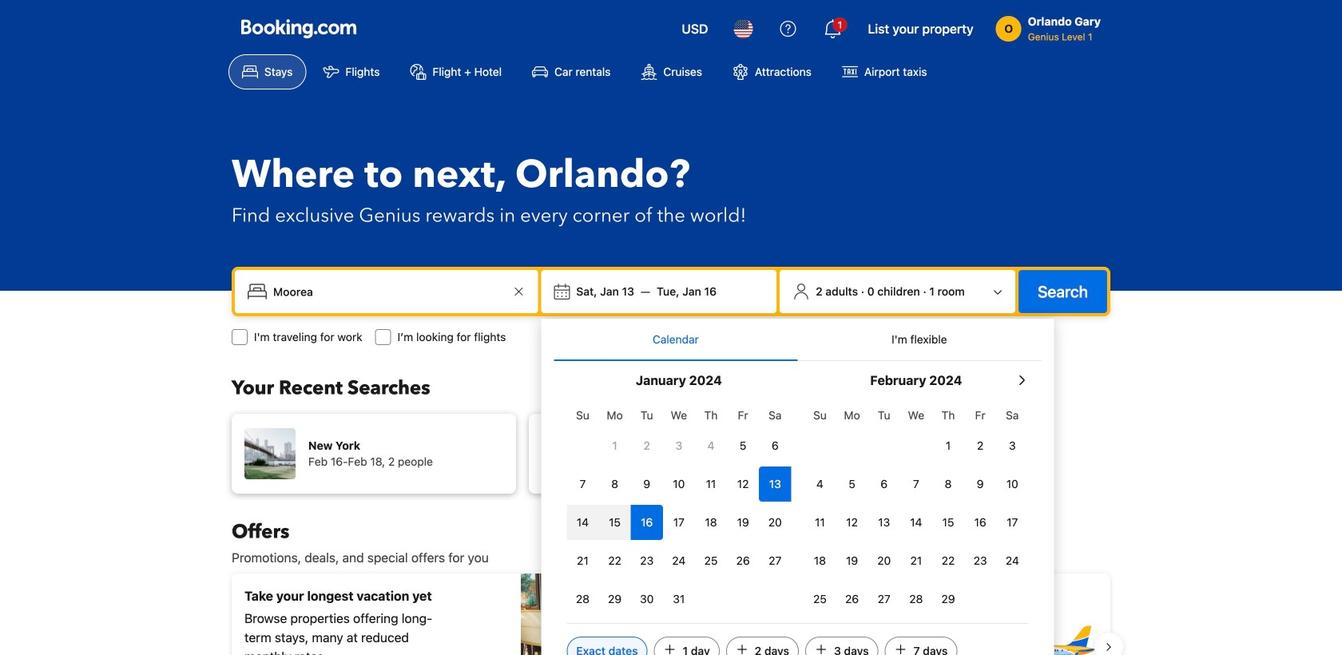 Task type: locate. For each thing, give the bounding box(es) containing it.
8 January 2024 checkbox
[[599, 467, 631, 502]]

cell
[[759, 464, 792, 502], [567, 502, 599, 540], [599, 502, 631, 540], [631, 502, 663, 540]]

tab list
[[554, 319, 1042, 362]]

14 January 2024 checkbox
[[567, 505, 599, 540]]

grid
[[567, 400, 792, 617], [804, 400, 1029, 617]]

region
[[219, 567, 1124, 655]]

6 January 2024 checkbox
[[759, 428, 792, 464]]

26 February 2024 checkbox
[[836, 582, 869, 617]]

21 February 2024 checkbox
[[901, 544, 933, 579]]

21 January 2024 checkbox
[[567, 544, 599, 579]]

17 February 2024 checkbox
[[997, 505, 1029, 540]]

9 February 2024 checkbox
[[965, 467, 997, 502]]

1 horizontal spatial grid
[[804, 400, 1029, 617]]

16 January 2024 checkbox
[[631, 505, 663, 540]]

0 horizontal spatial grid
[[567, 400, 792, 617]]

31 January 2024 checkbox
[[663, 582, 695, 617]]

7 January 2024 checkbox
[[567, 467, 599, 502]]

cell up 22 january 2024 checkbox
[[599, 502, 631, 540]]

8 February 2024 checkbox
[[933, 467, 965, 502]]

1 February 2024 checkbox
[[933, 428, 965, 464]]

15 February 2024 checkbox
[[933, 505, 965, 540]]

11 January 2024 checkbox
[[695, 467, 727, 502]]

take your longest vacation yet image
[[521, 574, 665, 655]]

5 February 2024 checkbox
[[836, 467, 869, 502]]

13 January 2024 checkbox
[[759, 467, 792, 502]]

11 February 2024 checkbox
[[804, 505, 836, 540]]

24 February 2024 checkbox
[[997, 544, 1029, 579]]

Where are you going? field
[[267, 277, 509, 306]]

5 January 2024 checkbox
[[727, 428, 759, 464]]

1 January 2024 checkbox
[[599, 428, 631, 464]]

18 February 2024 checkbox
[[804, 544, 836, 579]]

6 February 2024 checkbox
[[869, 467, 901, 502]]

4 January 2024 checkbox
[[695, 428, 727, 464]]

15 January 2024 checkbox
[[599, 505, 631, 540]]

14 February 2024 checkbox
[[901, 505, 933, 540]]

23 January 2024 checkbox
[[631, 544, 663, 579]]

13 February 2024 checkbox
[[869, 505, 901, 540]]



Task type: describe. For each thing, give the bounding box(es) containing it.
22 February 2024 checkbox
[[933, 544, 965, 579]]

29 January 2024 checkbox
[[599, 582, 631, 617]]

10 February 2024 checkbox
[[997, 467, 1029, 502]]

1 grid from the left
[[567, 400, 792, 617]]

17 January 2024 checkbox
[[663, 505, 695, 540]]

20 February 2024 checkbox
[[869, 544, 901, 579]]

27 February 2024 checkbox
[[869, 582, 901, 617]]

19 February 2024 checkbox
[[836, 544, 869, 579]]

23 February 2024 checkbox
[[965, 544, 997, 579]]

24 January 2024 checkbox
[[663, 544, 695, 579]]

19 January 2024 checkbox
[[727, 505, 759, 540]]

12 January 2024 checkbox
[[727, 467, 759, 502]]

4 February 2024 checkbox
[[804, 467, 836, 502]]

cell up the 20 january 2024 option
[[759, 464, 792, 502]]

booking.com image
[[241, 19, 356, 38]]

cell up the 21 january 2024 option
[[567, 502, 599, 540]]

7 February 2024 checkbox
[[901, 467, 933, 502]]

your account menu orlando gary genius level 1 element
[[996, 7, 1108, 44]]

20 January 2024 checkbox
[[759, 505, 792, 540]]

27 January 2024 checkbox
[[759, 544, 792, 579]]

2 February 2024 checkbox
[[965, 428, 997, 464]]

fly away to your dream vacation image
[[986, 591, 1098, 655]]

30 January 2024 checkbox
[[631, 582, 663, 617]]

2 January 2024 checkbox
[[631, 428, 663, 464]]

22 January 2024 checkbox
[[599, 544, 631, 579]]

28 January 2024 checkbox
[[567, 582, 599, 617]]

9 January 2024 checkbox
[[631, 467, 663, 502]]

25 February 2024 checkbox
[[804, 582, 836, 617]]

28 February 2024 checkbox
[[901, 582, 933, 617]]

3 January 2024 checkbox
[[663, 428, 695, 464]]

3 February 2024 checkbox
[[997, 428, 1029, 464]]

12 February 2024 checkbox
[[836, 505, 869, 540]]

cell up 23 january 2024 checkbox
[[631, 502, 663, 540]]

25 January 2024 checkbox
[[695, 544, 727, 579]]

26 January 2024 checkbox
[[727, 544, 759, 579]]

2 grid from the left
[[804, 400, 1029, 617]]

18 January 2024 checkbox
[[695, 505, 727, 540]]

10 January 2024 checkbox
[[663, 467, 695, 502]]

29 February 2024 checkbox
[[933, 582, 965, 617]]

16 February 2024 checkbox
[[965, 505, 997, 540]]



Task type: vqa. For each thing, say whether or not it's contained in the screenshot.
Tuesday, January 30, 2024
no



